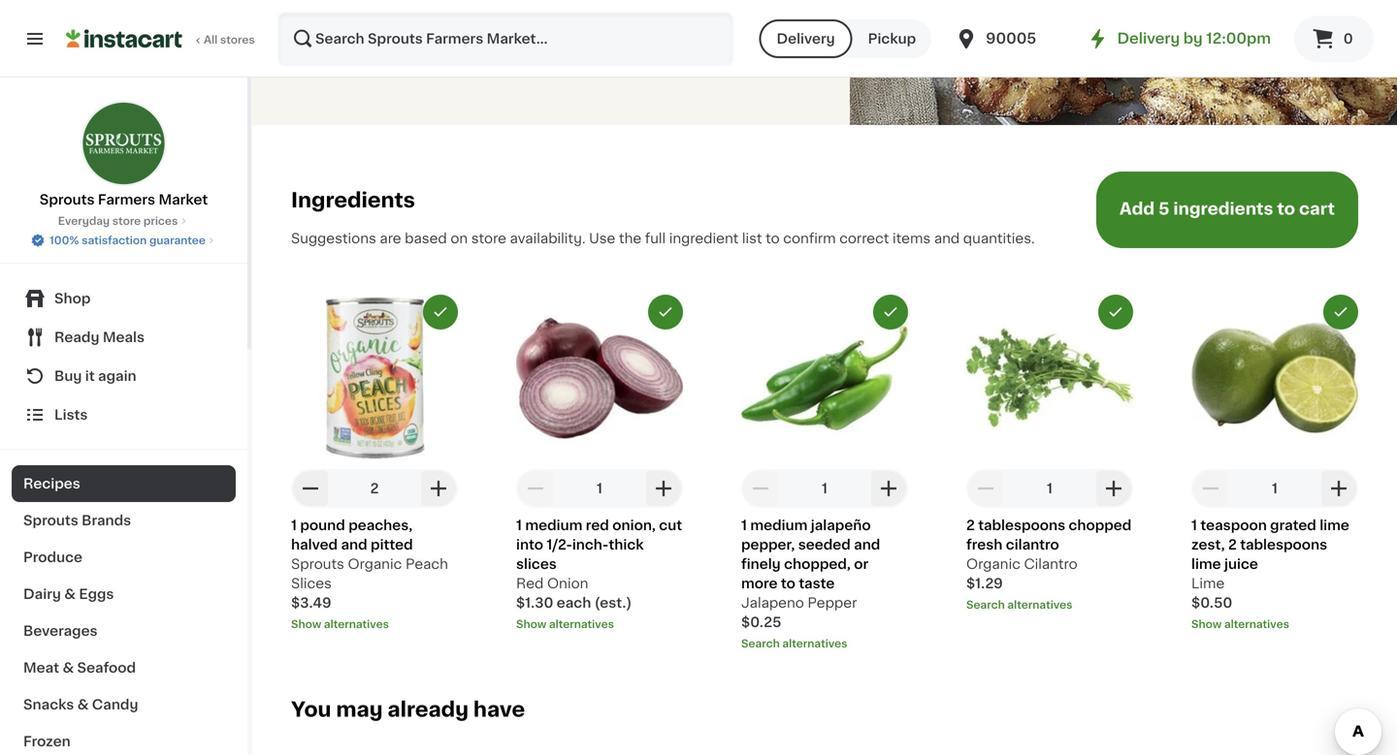 Task type: vqa. For each thing, say whether or not it's contained in the screenshot.


Task type: describe. For each thing, give the bounding box(es) containing it.
$1.29
[[967, 577, 1003, 591]]

(est.)
[[595, 597, 632, 610]]

alternatives inside 1 medium red onion, cut into 1/2-inch-thick slices red onion $1.30 each (est.) show alternatives
[[549, 619, 614, 630]]

shop link
[[12, 279, 236, 318]]

meals
[[103, 331, 145, 344]]

show alternatives button for $1.30 each (est.)
[[516, 617, 683, 633]]

1/2-
[[547, 538, 572, 552]]

2 horizontal spatial and
[[934, 232, 960, 245]]

to inside "button"
[[1277, 201, 1296, 217]]

red
[[586, 519, 609, 533]]

ingredients
[[291, 190, 415, 211]]

delivery for delivery
[[777, 32, 835, 46]]

cilantro
[[1024, 558, 1078, 571]]

beverages
[[23, 625, 98, 639]]

more
[[741, 577, 778, 591]]

sprouts inside 1 pound peaches, halved and pitted sprouts organic peach slices $3.49 show alternatives
[[291, 558, 344, 571]]

share
[[316, 36, 357, 50]]

guarantee
[[149, 235, 206, 246]]

frozen link
[[12, 724, 236, 756]]

or
[[854, 558, 869, 571]]

to inside 1 medium jalapeño pepper, seeded and finely chopped, or more to taste jalapeno pepper $0.25 search alternatives
[[781, 577, 796, 591]]

use
[[589, 232, 616, 245]]

share recipe button
[[291, 34, 405, 53]]

tablespoons inside 2 tablespoons chopped fresh cilantro organic cilantro $1.29 search alternatives
[[978, 519, 1066, 533]]

& for snacks
[[77, 699, 89, 712]]

Search field
[[279, 14, 732, 64]]

decrement quantity image for teaspoon
[[1199, 477, 1223, 501]]

product group containing 2
[[291, 295, 458, 633]]

buy it again
[[54, 370, 136, 383]]

unselect item image for 1 teaspoon grated lime zest, 2 tablespoons lime juice
[[1332, 304, 1350, 321]]

produce link
[[12, 540, 236, 576]]

availability.
[[510, 232, 586, 245]]

1 medium jalapeño pepper, seeded and finely chopped, or more to taste jalapeno pepper $0.25 search alternatives
[[741, 519, 880, 650]]

90005
[[986, 32, 1037, 46]]

ingredients
[[1174, 201, 1274, 217]]

on
[[451, 232, 468, 245]]

full
[[645, 232, 666, 245]]

cilantro
[[1006, 538, 1059, 552]]

show alternatives button for $3.49
[[291, 617, 458, 633]]

eggs
[[79, 588, 114, 602]]

100% satisfaction guarantee
[[50, 235, 206, 246]]

1 up red
[[597, 482, 603, 496]]

alternatives inside 1 teaspoon grated lime zest, 2 tablespoons lime juice lime $0.50 show alternatives
[[1225, 619, 1290, 630]]

beverages link
[[12, 613, 236, 650]]

fresh
[[967, 538, 1003, 552]]

jalapeño
[[811, 519, 871, 533]]

1 inside 1 teaspoon grated lime zest, 2 tablespoons lime juice lime $0.50 show alternatives
[[1192, 519, 1197, 533]]

confirm
[[783, 232, 836, 245]]

onion
[[547, 577, 588, 591]]

0 vertical spatial lime
[[1320, 519, 1350, 533]]

grilled peach-lime salsa image
[[850, 0, 1397, 125]]

increment quantity image for 2 tablespoons chopped fresh cilantro
[[1102, 477, 1126, 501]]

1 inside 1 medium red onion, cut into 1/2-inch-thick slices red onion $1.30 each (est.) show alternatives
[[516, 519, 522, 533]]

1 pound peaches, halved and pitted sprouts organic peach slices $3.49 show alternatives
[[291, 519, 448, 630]]

lime
[[1192, 577, 1225, 591]]

snacks & candy
[[23, 699, 138, 712]]

increment quantity image
[[1327, 477, 1351, 501]]

sprouts brands link
[[12, 503, 236, 540]]

1 vertical spatial lime
[[1192, 558, 1221, 571]]

show alternatives button for $0.50
[[1192, 617, 1359, 633]]

snacks & candy link
[[12, 687, 236, 724]]

decrement quantity image for pound
[[299, 477, 322, 501]]

everyday
[[58, 216, 110, 227]]

frozen
[[23, 736, 71, 749]]

stores
[[220, 34, 255, 45]]

3 product group from the left
[[741, 295, 908, 652]]

may
[[336, 700, 383, 720]]

1 inside 1 medium jalapeño pepper, seeded and finely chopped, or more to taste jalapeno pepper $0.25 search alternatives
[[741, 519, 747, 533]]

service type group
[[759, 19, 932, 58]]

it
[[85, 370, 95, 383]]

1 inside 1 pound peaches, halved and pitted sprouts organic peach slices $3.49 show alternatives
[[291, 519, 297, 533]]

1 up grated
[[1272, 482, 1278, 496]]

you
[[291, 700, 331, 720]]

chopped
[[1069, 519, 1132, 533]]

into
[[516, 538, 543, 552]]

pitted
[[371, 538, 413, 552]]

ingredient
[[669, 232, 739, 245]]

sprouts farmers market
[[40, 193, 208, 207]]

candy
[[92, 699, 138, 712]]

teaspoon
[[1201, 519, 1267, 533]]

1 medium red onion, cut into 1/2-inch-thick slices red onion $1.30 each (est.) show alternatives
[[516, 519, 682, 630]]

chopped,
[[784, 558, 851, 571]]

5 product group from the left
[[1192, 295, 1359, 633]]

cart
[[1299, 201, 1335, 217]]

increment quantity image for 1 medium red onion, cut into 1/2-inch-thick slices
[[652, 477, 675, 501]]

add 5 ingredients to cart
[[1120, 201, 1335, 217]]

finely
[[741, 558, 781, 571]]

organic inside 2 tablespoons chopped fresh cilantro organic cilantro $1.29 search alternatives
[[967, 558, 1021, 571]]

& for dairy
[[64, 588, 76, 602]]

sprouts for sprouts farmers market
[[40, 193, 95, 207]]

peaches,
[[349, 519, 413, 533]]

all stores
[[204, 34, 255, 45]]

increment quantity image for 1 medium jalapeño pepper, seeded and finely chopped, or more to taste
[[877, 477, 901, 501]]

recipes
[[23, 477, 80, 491]]

suggestions are based on store availability. use the full ingredient list to confirm correct items and quantities.
[[291, 232, 1035, 245]]

lists
[[54, 409, 88, 422]]

save recipe
[[462, 36, 544, 50]]

and inside 1 pound peaches, halved and pitted sprouts organic peach slices $3.49 show alternatives
[[341, 538, 367, 552]]

recipes link
[[12, 466, 236, 503]]

add
[[1120, 201, 1155, 217]]

2 for 2
[[370, 482, 379, 496]]

medium for finely
[[750, 519, 808, 533]]

are
[[380, 232, 401, 245]]

juice
[[1225, 558, 1258, 571]]



Task type: locate. For each thing, give the bounding box(es) containing it.
2 product group from the left
[[516, 295, 683, 633]]

& left the eggs
[[64, 588, 76, 602]]

sprouts down recipes
[[23, 514, 78, 528]]

2 decrement quantity image from the left
[[524, 477, 547, 501]]

alternatives down each
[[549, 619, 614, 630]]

0 horizontal spatial 2
[[370, 482, 379, 496]]

search alternatives button down pepper in the bottom right of the page
[[741, 636, 908, 652]]

search alternatives button for organic cilantro
[[967, 598, 1133, 613]]

0 horizontal spatial medium
[[525, 519, 583, 533]]

& inside snacks & candy link
[[77, 699, 89, 712]]

to right list
[[766, 232, 780, 245]]

increment quantity image
[[427, 477, 450, 501], [652, 477, 675, 501], [877, 477, 901, 501], [1102, 477, 1126, 501]]

decrement quantity image for medium
[[749, 477, 772, 501]]

medium for 1/2-
[[525, 519, 583, 533]]

search inside 2 tablespoons chopped fresh cilantro organic cilantro $1.29 search alternatives
[[967, 600, 1005, 611]]

ready meals link
[[12, 318, 236, 357]]

medium inside 1 medium red onion, cut into 1/2-inch-thick slices red onion $1.30 each (est.) show alternatives
[[525, 519, 583, 533]]

1 up into
[[516, 519, 522, 533]]

4 increment quantity image from the left
[[1102, 477, 1126, 501]]

jalapeno
[[741, 597, 804, 610]]

show down the $3.49
[[291, 619, 321, 630]]

store up 100% satisfaction guarantee button
[[112, 216, 141, 227]]

2 inside 1 teaspoon grated lime zest, 2 tablespoons lime juice lime $0.50 show alternatives
[[1229, 538, 1237, 552]]

decrement quantity image up pepper,
[[749, 477, 772, 501]]

& right the "meat"
[[63, 662, 74, 675]]

2 up fresh
[[967, 519, 975, 533]]

alternatives down the $3.49
[[324, 619, 389, 630]]

show alternatives button down the $3.49
[[291, 617, 458, 633]]

thick
[[609, 538, 644, 552]]

0 horizontal spatial to
[[766, 232, 780, 245]]

each
[[557, 597, 591, 610]]

2 show from the left
[[516, 619, 547, 630]]

12:00pm
[[1206, 32, 1271, 46]]

1 vertical spatial &
[[63, 662, 74, 675]]

store inside 'everyday store prices' "link"
[[112, 216, 141, 227]]

unselect item image
[[882, 304, 900, 321]]

decrement quantity image up into
[[524, 477, 547, 501]]

1 horizontal spatial and
[[854, 538, 880, 552]]

1 vertical spatial search alternatives button
[[741, 636, 908, 652]]

0 horizontal spatial recipe
[[360, 36, 405, 50]]

delivery button
[[759, 19, 853, 58]]

5
[[1159, 201, 1170, 217]]

shop
[[54, 292, 91, 306]]

1 decrement quantity image from the left
[[749, 477, 772, 501]]

halved
[[291, 538, 338, 552]]

delivery by 12:00pm link
[[1087, 27, 1271, 50]]

2 horizontal spatial to
[[1277, 201, 1296, 217]]

tablespoons
[[978, 519, 1066, 533], [1240, 538, 1328, 552]]

1 horizontal spatial to
[[781, 577, 796, 591]]

search down $0.25
[[741, 639, 780, 650]]

& for meat
[[63, 662, 74, 675]]

recipe right save
[[499, 36, 544, 50]]

2 up peaches,
[[370, 482, 379, 496]]

0 horizontal spatial show alternatives button
[[291, 617, 458, 633]]

delivery left the by
[[1118, 32, 1180, 46]]

unselect item image for 2 tablespoons chopped fresh cilantro
[[1107, 304, 1125, 321]]

0 button
[[1295, 16, 1374, 62]]

decrement quantity image up fresh
[[974, 477, 998, 501]]

tablespoons inside 1 teaspoon grated lime zest, 2 tablespoons lime juice lime $0.50 show alternatives
[[1240, 538, 1328, 552]]

2 decrement quantity image from the left
[[974, 477, 998, 501]]

decrement quantity image
[[749, 477, 772, 501], [974, 477, 998, 501]]

produce
[[23, 551, 82, 565]]

sprouts for sprouts brands
[[23, 514, 78, 528]]

0 horizontal spatial delivery
[[777, 32, 835, 46]]

search alternatives button down cilantro
[[967, 598, 1133, 613]]

satisfaction
[[82, 235, 147, 246]]

sprouts down halved
[[291, 558, 344, 571]]

3 unselect item image from the left
[[1107, 304, 1125, 321]]

2 inside 2 tablespoons chopped fresh cilantro organic cilantro $1.29 search alternatives
[[967, 519, 975, 533]]

1 horizontal spatial show alternatives button
[[516, 617, 683, 633]]

0 vertical spatial 2
[[370, 482, 379, 496]]

2 vertical spatial &
[[77, 699, 89, 712]]

0 horizontal spatial organic
[[348, 558, 402, 571]]

alternatives inside 2 tablespoons chopped fresh cilantro organic cilantro $1.29 search alternatives
[[1008, 600, 1073, 611]]

store right the on
[[471, 232, 507, 245]]

1 show from the left
[[291, 619, 321, 630]]

correct
[[840, 232, 889, 245]]

1 vertical spatial search
[[741, 639, 780, 650]]

1 horizontal spatial search alternatives button
[[967, 598, 1133, 613]]

to up jalapeno
[[781, 577, 796, 591]]

1 show alternatives button from the left
[[291, 617, 458, 633]]

1 horizontal spatial medium
[[750, 519, 808, 533]]

to left cart
[[1277, 201, 1296, 217]]

everyday store prices
[[58, 216, 178, 227]]

show alternatives button down (est.)
[[516, 617, 683, 633]]

show for $0.50
[[1192, 619, 1222, 630]]

1 up pepper,
[[741, 519, 747, 533]]

pepper,
[[741, 538, 795, 552]]

1 unselect item image from the left
[[432, 304, 449, 321]]

1 increment quantity image from the left
[[427, 477, 450, 501]]

buy it again link
[[12, 357, 236, 396]]

100%
[[50, 235, 79, 246]]

sprouts farmers market link
[[40, 101, 208, 210]]

recipe for share recipe
[[360, 36, 405, 50]]

3 show alternatives button from the left
[[1192, 617, 1359, 633]]

decrement quantity image up pound
[[299, 477, 322, 501]]

1 horizontal spatial decrement quantity image
[[524, 477, 547, 501]]

add 5 ingredients to cart button
[[1096, 172, 1359, 248]]

suggestions
[[291, 232, 376, 245]]

2 down teaspoon
[[1229, 538, 1237, 552]]

unselect item image for 1 medium red onion, cut into 1/2-inch-thick slices
[[657, 304, 674, 321]]

meat & seafood
[[23, 662, 136, 675]]

sprouts up "everyday"
[[40, 193, 95, 207]]

1 horizontal spatial lime
[[1320, 519, 1350, 533]]

1 recipe from the left
[[360, 36, 405, 50]]

0 vertical spatial store
[[112, 216, 141, 227]]

farmers
[[98, 193, 155, 207]]

0 vertical spatial sprouts
[[40, 193, 95, 207]]

decrement quantity image for tablespoons
[[974, 477, 998, 501]]

show inside 1 teaspoon grated lime zest, 2 tablespoons lime juice lime $0.50 show alternatives
[[1192, 619, 1222, 630]]

1 decrement quantity image from the left
[[299, 477, 322, 501]]

by
[[1184, 32, 1203, 46]]

1 vertical spatial sprouts
[[23, 514, 78, 528]]

search inside 1 medium jalapeño pepper, seeded and finely chopped, or more to taste jalapeno pepper $0.25 search alternatives
[[741, 639, 780, 650]]

0 horizontal spatial tablespoons
[[978, 519, 1066, 533]]

show alternatives button down $0.50
[[1192, 617, 1359, 633]]

organic
[[348, 558, 402, 571], [967, 558, 1021, 571]]

medium inside 1 medium jalapeño pepper, seeded and finely chopped, or more to taste jalapeno pepper $0.25 search alternatives
[[750, 519, 808, 533]]

2 vertical spatial 2
[[1229, 538, 1237, 552]]

search alternatives button for jalapeno pepper
[[741, 636, 908, 652]]

sprouts farmers market logo image
[[81, 101, 166, 186]]

tablespoons up cilantro
[[978, 519, 1066, 533]]

organic inside 1 pound peaches, halved and pitted sprouts organic peach slices $3.49 show alternatives
[[348, 558, 402, 571]]

alternatives inside 1 medium jalapeño pepper, seeded and finely chopped, or more to taste jalapeno pepper $0.25 search alternatives
[[783, 639, 848, 650]]

0
[[1344, 32, 1353, 46]]

pickup button
[[853, 19, 932, 58]]

brands
[[82, 514, 131, 528]]

1 horizontal spatial delivery
[[1118, 32, 1180, 46]]

red
[[516, 577, 544, 591]]

and up or
[[854, 538, 880, 552]]

1 horizontal spatial search
[[967, 600, 1005, 611]]

2 for 2 tablespoons chopped fresh cilantro organic cilantro $1.29 search alternatives
[[967, 519, 975, 533]]

and inside 1 medium jalapeño pepper, seeded and finely chopped, or more to taste jalapeno pepper $0.25 search alternatives
[[854, 538, 880, 552]]

0 horizontal spatial decrement quantity image
[[749, 477, 772, 501]]

show down $0.50
[[1192, 619, 1222, 630]]

2 horizontal spatial show alternatives button
[[1192, 617, 1359, 633]]

instacart logo image
[[66, 27, 182, 50]]

0 horizontal spatial search
[[741, 639, 780, 650]]

2 vertical spatial sprouts
[[291, 558, 344, 571]]

and down peaches,
[[341, 538, 367, 552]]

organic up the $1.29
[[967, 558, 1021, 571]]

1 horizontal spatial show
[[516, 619, 547, 630]]

lime
[[1320, 519, 1350, 533], [1192, 558, 1221, 571]]

2 recipe from the left
[[499, 36, 544, 50]]

tablespoons down grated
[[1240, 538, 1328, 552]]

2 show alternatives button from the left
[[516, 617, 683, 633]]

2 horizontal spatial show
[[1192, 619, 1222, 630]]

alternatives down $0.50
[[1225, 619, 1290, 630]]

& inside dairy & eggs link
[[64, 588, 76, 602]]

lime up lime
[[1192, 558, 1221, 571]]

seafood
[[77, 662, 136, 675]]

unselect item image for 1 pound peaches, halved and pitted
[[432, 304, 449, 321]]

ready meals
[[54, 331, 145, 344]]

1 medium from the left
[[525, 519, 583, 533]]

medium up pepper,
[[750, 519, 808, 533]]

meat
[[23, 662, 59, 675]]

1 horizontal spatial store
[[471, 232, 507, 245]]

dairy
[[23, 588, 61, 602]]

0 vertical spatial to
[[1277, 201, 1296, 217]]

1 horizontal spatial organic
[[967, 558, 1021, 571]]

2
[[370, 482, 379, 496], [967, 519, 975, 533], [1229, 538, 1237, 552]]

$0.50
[[1192, 597, 1233, 610]]

0 horizontal spatial store
[[112, 216, 141, 227]]

2 horizontal spatial decrement quantity image
[[1199, 477, 1223, 501]]

4 unselect item image from the left
[[1332, 304, 1350, 321]]

product group
[[291, 295, 458, 633], [516, 295, 683, 633], [741, 295, 908, 652], [967, 295, 1133, 613], [1192, 295, 1359, 633]]

based
[[405, 232, 447, 245]]

search down the $1.29
[[967, 600, 1005, 611]]

alternatives down cilantro
[[1008, 600, 1073, 611]]

0 vertical spatial search alternatives button
[[967, 598, 1133, 613]]

organic down pitted
[[348, 558, 402, 571]]

1 horizontal spatial recipe
[[499, 36, 544, 50]]

None search field
[[278, 12, 734, 66]]

save recipe button
[[437, 34, 544, 53]]

seeded
[[798, 538, 851, 552]]

1 vertical spatial to
[[766, 232, 780, 245]]

alternatives down pepper in the bottom right of the page
[[783, 639, 848, 650]]

1 vertical spatial tablespoons
[[1240, 538, 1328, 552]]

delivery for delivery by 12:00pm
[[1118, 32, 1180, 46]]

ready meals button
[[12, 318, 236, 357]]

all
[[204, 34, 218, 45]]

$1.30
[[516, 597, 554, 610]]

unselect item image
[[432, 304, 449, 321], [657, 304, 674, 321], [1107, 304, 1125, 321], [1332, 304, 1350, 321]]

and right 'items' in the top right of the page
[[934, 232, 960, 245]]

delivery inside 'button'
[[777, 32, 835, 46]]

medium
[[525, 519, 583, 533], [750, 519, 808, 533]]

inch-
[[572, 538, 609, 552]]

taste
[[799, 577, 835, 591]]

show for $3.49
[[291, 619, 321, 630]]

decrement quantity image for medium
[[524, 477, 547, 501]]

0 horizontal spatial decrement quantity image
[[299, 477, 322, 501]]

search
[[967, 600, 1005, 611], [741, 639, 780, 650]]

everyday store prices link
[[58, 213, 189, 229]]

delivery left pickup
[[777, 32, 835, 46]]

1 vertical spatial 2
[[967, 519, 975, 533]]

2 tablespoons chopped fresh cilantro organic cilantro $1.29 search alternatives
[[967, 519, 1132, 611]]

100% satisfaction guarantee button
[[30, 229, 217, 248]]

list
[[742, 232, 762, 245]]

store
[[112, 216, 141, 227], [471, 232, 507, 245]]

2 unselect item image from the left
[[657, 304, 674, 321]]

3 show from the left
[[1192, 619, 1222, 630]]

$3.49
[[291, 597, 331, 610]]

& inside meat & seafood "link"
[[63, 662, 74, 675]]

4 product group from the left
[[967, 295, 1133, 613]]

all stores link
[[66, 12, 256, 66]]

& left candy
[[77, 699, 89, 712]]

decrement quantity image up teaspoon
[[1199, 477, 1223, 501]]

0 vertical spatial tablespoons
[[978, 519, 1066, 533]]

1 up halved
[[291, 519, 297, 533]]

pepper
[[808, 597, 857, 610]]

you may already have
[[291, 700, 525, 720]]

0 horizontal spatial and
[[341, 538, 367, 552]]

90005 button
[[955, 12, 1071, 66]]

1 up cilantro
[[1047, 482, 1053, 496]]

slices
[[291, 577, 332, 591]]

peach
[[406, 558, 448, 571]]

show inside 1 medium red onion, cut into 1/2-inch-thick slices red onion $1.30 each (est.) show alternatives
[[516, 619, 547, 630]]

1 horizontal spatial 2
[[967, 519, 975, 533]]

2 increment quantity image from the left
[[652, 477, 675, 501]]

recipe right share
[[360, 36, 405, 50]]

1 horizontal spatial decrement quantity image
[[974, 477, 998, 501]]

2 medium from the left
[[750, 519, 808, 533]]

recipe for save recipe
[[499, 36, 544, 50]]

meat & seafood link
[[12, 650, 236, 687]]

1 product group from the left
[[291, 295, 458, 633]]

0 horizontal spatial lime
[[1192, 558, 1221, 571]]

0 vertical spatial &
[[64, 588, 76, 602]]

2 vertical spatial to
[[781, 577, 796, 591]]

alternatives inside 1 pound peaches, halved and pitted sprouts organic peach slices $3.49 show alternatives
[[324, 619, 389, 630]]

3 decrement quantity image from the left
[[1199, 477, 1223, 501]]

0 horizontal spatial search alternatives button
[[741, 636, 908, 652]]

1 vertical spatial store
[[471, 232, 507, 245]]

medium up the 1/2- at the left of the page
[[525, 519, 583, 533]]

show inside 1 pound peaches, halved and pitted sprouts organic peach slices $3.49 show alternatives
[[291, 619, 321, 630]]

share recipe
[[316, 36, 405, 50]]

0 horizontal spatial show
[[291, 619, 321, 630]]

quantities.
[[963, 232, 1035, 245]]

lime down increment quantity icon
[[1320, 519, 1350, 533]]

ready
[[54, 331, 99, 344]]

1 up jalapeño
[[822, 482, 828, 496]]

increment quantity image for 1 pound peaches, halved and pitted
[[427, 477, 450, 501]]

3 increment quantity image from the left
[[877, 477, 901, 501]]

0 vertical spatial search
[[967, 600, 1005, 611]]

1 horizontal spatial tablespoons
[[1240, 538, 1328, 552]]

2 organic from the left
[[967, 558, 1021, 571]]

show down $1.30
[[516, 619, 547, 630]]

slices
[[516, 558, 557, 571]]

decrement quantity image
[[299, 477, 322, 501], [524, 477, 547, 501], [1199, 477, 1223, 501]]

delivery by 12:00pm
[[1118, 32, 1271, 46]]

the
[[619, 232, 642, 245]]

items
[[893, 232, 931, 245]]

again
[[98, 370, 136, 383]]

2 horizontal spatial 2
[[1229, 538, 1237, 552]]

1 organic from the left
[[348, 558, 402, 571]]

zest,
[[1192, 538, 1225, 552]]

dairy & eggs link
[[12, 576, 236, 613]]

1 up zest,
[[1192, 519, 1197, 533]]



